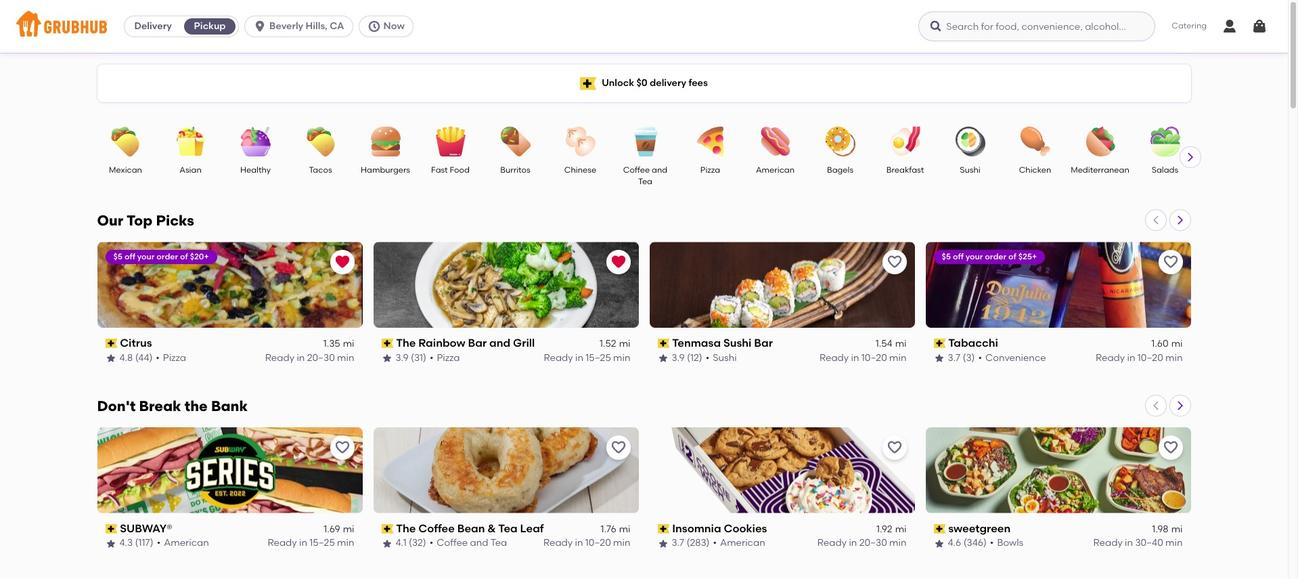 Task type: locate. For each thing, give the bounding box(es) containing it.
ready in 10–20 min down '1.54'
[[820, 352, 907, 363]]

1 • pizza from the left
[[156, 352, 186, 363]]

1.69 mi
[[324, 524, 355, 535]]

1 of from the left
[[180, 252, 188, 261]]

min down 1.54 mi on the right bottom
[[890, 352, 907, 363]]

subscription pass image left the subway®
[[105, 524, 117, 534]]

•
[[156, 352, 160, 363], [430, 352, 434, 363], [706, 352, 710, 363], [979, 352, 983, 363], [157, 537, 161, 549], [430, 537, 434, 549], [713, 537, 717, 549], [991, 537, 994, 549]]

ready in 15–25 min down 1.69
[[268, 537, 355, 549]]

1 3.9 from the left
[[396, 352, 409, 363]]

svg image
[[1222, 18, 1239, 35], [253, 20, 267, 33], [367, 20, 381, 33], [930, 20, 944, 33]]

save this restaurant image for our top picks
[[887, 254, 903, 270]]

ready in 15–25 min for the rainbow bar and grill
[[544, 352, 631, 363]]

fast food
[[431, 165, 470, 175]]

15–25 for subway®
[[310, 537, 335, 549]]

1 vertical spatial caret left icon image
[[1151, 400, 1162, 411]]

in
[[297, 352, 305, 363], [576, 352, 584, 363], [852, 352, 860, 363], [1128, 352, 1136, 363], [299, 537, 307, 549], [575, 537, 583, 549], [850, 537, 858, 549], [1126, 537, 1134, 549]]

svg image inside the now button
[[367, 20, 381, 33]]

3.9 left (31)
[[396, 352, 409, 363]]

2 your from the left
[[966, 252, 984, 261]]

3.9 for the rainbow bar and grill
[[396, 352, 409, 363]]

$20+
[[190, 252, 209, 261]]

coffee up (32)
[[419, 522, 455, 535]]

2 vertical spatial caret right icon image
[[1175, 400, 1186, 411]]

0 horizontal spatial 3.7
[[672, 537, 685, 549]]

1.52 mi
[[600, 338, 631, 350]]

min for tenmasa sushi bar
[[890, 352, 907, 363]]

save this restaurant image
[[1163, 254, 1179, 270], [334, 439, 350, 456], [611, 439, 627, 456]]

1 horizontal spatial 10–20
[[862, 352, 888, 363]]

min for citrus
[[337, 352, 355, 363]]

subscription pass image
[[105, 339, 117, 348], [382, 339, 394, 348], [105, 524, 117, 534], [382, 524, 394, 534]]

1 • american from the left
[[157, 537, 209, 549]]

min down 1.76 mi
[[614, 537, 631, 549]]

1 vertical spatial ready in 20–30 min
[[818, 537, 907, 549]]

of for tabacchi
[[1009, 252, 1017, 261]]

1.98 mi
[[1153, 524, 1183, 535]]

2 of from the left
[[1009, 252, 1017, 261]]

• pizza right '(44)'
[[156, 352, 186, 363]]

min down "1.69 mi"
[[337, 537, 355, 549]]

• american
[[157, 537, 209, 549], [713, 537, 766, 549]]

subscription pass image
[[658, 339, 670, 348], [934, 339, 946, 348], [658, 524, 670, 534], [934, 524, 946, 534]]

1 bar from the left
[[468, 337, 487, 349]]

bar
[[468, 337, 487, 349], [755, 337, 773, 349]]

subscription pass image left the insomnia
[[658, 524, 670, 534]]

chinese
[[565, 165, 597, 175]]

tacos image
[[297, 127, 344, 156]]

1 vertical spatial the
[[396, 522, 416, 535]]

15–25
[[586, 352, 611, 363], [310, 537, 335, 549]]

rainbow
[[419, 337, 466, 349]]

picks
[[156, 212, 194, 229]]

3.9
[[396, 352, 409, 363], [672, 352, 685, 363]]

2 vertical spatial coffee
[[437, 537, 468, 549]]

2 3.9 from the left
[[672, 352, 685, 363]]

0 horizontal spatial • american
[[157, 537, 209, 549]]

ready in 20–30 min down "1.92"
[[818, 537, 907, 549]]

0 horizontal spatial • pizza
[[156, 352, 186, 363]]

2 horizontal spatial and
[[652, 165, 668, 175]]

0 horizontal spatial 3.9
[[396, 352, 409, 363]]

• american right "(117)"
[[157, 537, 209, 549]]

subscription pass image for insomnia cookies
[[658, 524, 670, 534]]

citrus logo image
[[97, 242, 363, 328]]

0 horizontal spatial pizza
[[163, 352, 186, 363]]

caret left icon image
[[1151, 215, 1162, 226], [1151, 400, 1162, 411]]

star icon image for the rainbow bar and grill
[[382, 353, 392, 363]]

1 horizontal spatial ready in 20–30 min
[[818, 537, 907, 549]]

saved restaurant image
[[334, 254, 350, 270]]

star icon image left 4.8
[[105, 353, 116, 363]]

3.7 left (283) at the bottom of page
[[672, 537, 685, 549]]

0 horizontal spatial order
[[157, 252, 178, 261]]

4.6 (346)
[[948, 537, 987, 549]]

ready in 10–20 min down 1.60
[[1096, 352, 1183, 363]]

star icon image for insomnia cookies
[[658, 538, 669, 549]]

unlock
[[602, 77, 635, 89]]

10–20 for the coffee bean & tea leaf
[[586, 537, 611, 549]]

4.3
[[120, 537, 133, 549]]

2 caret left icon image from the top
[[1151, 400, 1162, 411]]

subway® logo image
[[97, 427, 363, 513]]

15–25 down 1.69
[[310, 537, 335, 549]]

0 horizontal spatial saved restaurant button
[[330, 250, 355, 274]]

15–25 for the rainbow bar and grill
[[586, 352, 611, 363]]

order left $20+
[[157, 252, 178, 261]]

1 horizontal spatial • american
[[713, 537, 766, 549]]

american right "(117)"
[[164, 537, 209, 549]]

1 horizontal spatial 15–25
[[586, 352, 611, 363]]

1 horizontal spatial $5
[[942, 252, 952, 261]]

• for subway®
[[157, 537, 161, 549]]

• right the (3)
[[979, 352, 983, 363]]

1 horizontal spatial off
[[953, 252, 964, 261]]

10–20 down 1.76
[[586, 537, 611, 549]]

mi for citrus
[[343, 338, 355, 350]]

mi right 1.60
[[1172, 338, 1183, 350]]

ready in 20–30 min for insomnia cookies
[[818, 537, 907, 549]]

the rainbow bar and grill
[[396, 337, 535, 349]]

1 horizontal spatial saved restaurant button
[[606, 250, 631, 274]]

ready in 10–20 min for tenmasa sushi bar
[[820, 352, 907, 363]]

unlock $0 delivery fees
[[602, 77, 708, 89]]

0 vertical spatial tea
[[639, 177, 653, 187]]

0 horizontal spatial off
[[125, 252, 135, 261]]

your for citrus
[[137, 252, 155, 261]]

caret left icon image for don't break the bank
[[1151, 400, 1162, 411]]

1.92 mi
[[877, 524, 907, 535]]

0 vertical spatial 15–25
[[586, 352, 611, 363]]

0 vertical spatial 20–30
[[307, 352, 335, 363]]

mi right '1.54'
[[896, 338, 907, 350]]

subway®
[[120, 522, 172, 535]]

ready in 10–20 min
[[820, 352, 907, 363], [1096, 352, 1183, 363], [544, 537, 631, 549]]

american down the cookies on the right bottom of the page
[[721, 537, 766, 549]]

caret left icon image for our top picks
[[1151, 215, 1162, 226]]

bar down tenmasa sushi bar logo
[[755, 337, 773, 349]]

coffee
[[624, 165, 650, 175], [419, 522, 455, 535], [437, 537, 468, 549]]

mi
[[343, 338, 355, 350], [619, 338, 631, 350], [896, 338, 907, 350], [1172, 338, 1183, 350], [343, 524, 355, 535], [619, 524, 631, 535], [896, 524, 907, 535], [1172, 524, 1183, 535]]

min
[[337, 352, 355, 363], [614, 352, 631, 363], [890, 352, 907, 363], [1166, 352, 1183, 363], [337, 537, 355, 549], [614, 537, 631, 549], [890, 537, 907, 549], [1166, 537, 1183, 549]]

subscription pass image for subway®
[[105, 524, 117, 534]]

10–20 for tenmasa sushi bar
[[862, 352, 888, 363]]

20–30 down 1.35
[[307, 352, 335, 363]]

star icon image left 3.7 (3)
[[934, 353, 945, 363]]

our
[[97, 212, 123, 229]]

asian image
[[167, 127, 214, 156]]

1 horizontal spatial ready in 15–25 min
[[544, 352, 631, 363]]

20–30 down "1.92"
[[860, 537, 888, 549]]

1 vertical spatial 20–30
[[860, 537, 888, 549]]

20–30 for insomnia cookies
[[860, 537, 888, 549]]

star icon image left 4.1
[[382, 538, 392, 549]]

mi right 1.76
[[619, 524, 631, 535]]

1 horizontal spatial 20–30
[[860, 537, 888, 549]]

1 horizontal spatial 3.7
[[948, 352, 961, 363]]

now button
[[359, 16, 419, 37]]

2 vertical spatial sushi
[[713, 352, 737, 363]]

&
[[488, 522, 496, 535]]

min for insomnia cookies
[[890, 537, 907, 549]]

10–20 down '1.54'
[[862, 352, 888, 363]]

1 vertical spatial and
[[490, 337, 511, 349]]

subscription pass image right "1.69 mi"
[[382, 524, 394, 534]]

2 off from the left
[[953, 252, 964, 261]]

subscription pass image left the 'sweetgreen'
[[934, 524, 946, 534]]

saved restaurant button
[[330, 250, 355, 274], [606, 250, 631, 274]]

delivery
[[650, 77, 687, 89]]

the up 4.1
[[396, 522, 416, 535]]

star icon image for tabacchi
[[934, 353, 945, 363]]

• pizza for citrus
[[156, 352, 186, 363]]

american for subway®
[[164, 537, 209, 549]]

sweetgreen
[[949, 522, 1011, 535]]

in for the coffee bean & tea leaf
[[575, 537, 583, 549]]

0 horizontal spatial 20–30
[[307, 352, 335, 363]]

0 vertical spatial and
[[652, 165, 668, 175]]

20–30 for citrus
[[307, 352, 335, 363]]

30–40
[[1136, 537, 1164, 549]]

pizza down "pizza" image
[[701, 165, 721, 175]]

3.9 left (12)
[[672, 352, 685, 363]]

1 order from the left
[[157, 252, 178, 261]]

20–30
[[307, 352, 335, 363], [860, 537, 888, 549]]

3.7 (3)
[[948, 352, 976, 363]]

1 your from the left
[[137, 252, 155, 261]]

insomnia
[[673, 522, 722, 535]]

3.7
[[948, 352, 961, 363], [672, 537, 685, 549]]

save this restaurant image for the coffee bean & tea leaf
[[611, 439, 627, 456]]

ready in 10–20 min down 1.76
[[544, 537, 631, 549]]

2 bar from the left
[[755, 337, 773, 349]]

0 horizontal spatial of
[[180, 252, 188, 261]]

save this restaurant image
[[887, 254, 903, 270], [887, 439, 903, 456], [1163, 439, 1179, 456]]

ready in 20–30 min for citrus
[[265, 352, 355, 363]]

caret left icon image down salads
[[1151, 215, 1162, 226]]

1 caret left icon image from the top
[[1151, 215, 1162, 226]]

off for tabacchi
[[953, 252, 964, 261]]

1 vertical spatial 3.7
[[672, 537, 685, 549]]

2 • american from the left
[[713, 537, 766, 549]]

and down 'coffee and tea' image
[[652, 165, 668, 175]]

main navigation navigation
[[0, 0, 1289, 53]]

1 horizontal spatial save this restaurant image
[[611, 439, 627, 456]]

min down 1.52 mi
[[614, 352, 631, 363]]

2 • pizza from the left
[[430, 352, 460, 363]]

svg image inside "beverly hills, ca" button
[[253, 20, 267, 33]]

mi for subway®
[[343, 524, 355, 535]]

subscription pass image left citrus
[[105, 339, 117, 348]]

• right (12)
[[706, 352, 710, 363]]

min down 1.60 mi
[[1166, 352, 1183, 363]]

star icon image left the '3.9 (31)'
[[382, 353, 392, 363]]

2 horizontal spatial save this restaurant image
[[1163, 254, 1179, 270]]

subscription pass image for the rainbow bar and grill
[[382, 339, 394, 348]]

star icon image
[[105, 353, 116, 363], [382, 353, 392, 363], [658, 353, 669, 363], [934, 353, 945, 363], [105, 538, 116, 549], [382, 538, 392, 549], [658, 538, 669, 549], [934, 538, 945, 549]]

chinese image
[[557, 127, 604, 156]]

1 horizontal spatial your
[[966, 252, 984, 261]]

10–20 for tabacchi
[[1138, 352, 1164, 363]]

1 horizontal spatial of
[[1009, 252, 1017, 261]]

10–20 down 1.60
[[1138, 352, 1164, 363]]

1 horizontal spatial ready in 10–20 min
[[820, 352, 907, 363]]

(346)
[[964, 537, 987, 549]]

bar for rainbow
[[468, 337, 487, 349]]

0 vertical spatial coffee
[[624, 165, 650, 175]]

2 order from the left
[[986, 252, 1007, 261]]

4.8 (44)
[[120, 352, 153, 363]]

ready in 15–25 min for subway®
[[268, 537, 355, 549]]

1 horizontal spatial order
[[986, 252, 1007, 261]]

4.1
[[396, 537, 407, 549]]

ready for tabacchi
[[1096, 352, 1126, 363]]

1 horizontal spatial pizza
[[437, 352, 460, 363]]

• right (31)
[[430, 352, 434, 363]]

min down the 1.35 mi
[[337, 352, 355, 363]]

pizza right '(44)'
[[163, 352, 186, 363]]

save this restaurant button for the coffee bean & tea leaf
[[606, 435, 631, 460]]

star icon image for sweetgreen
[[934, 538, 945, 549]]

tea down &
[[491, 537, 507, 549]]

save this restaurant button for tenmasa sushi bar
[[883, 250, 907, 274]]

0 vertical spatial caret left icon image
[[1151, 215, 1162, 226]]

10–20
[[862, 352, 888, 363], [1138, 352, 1164, 363], [586, 537, 611, 549]]

order for tabacchi
[[986, 252, 1007, 261]]

your for tabacchi
[[966, 252, 984, 261]]

• down insomnia cookies
[[713, 537, 717, 549]]

mi for the coffee bean & tea leaf
[[619, 524, 631, 535]]

breakfast
[[887, 165, 925, 175]]

star icon image left 4.3 at the bottom of page
[[105, 538, 116, 549]]

grubhub plus flag logo image
[[580, 77, 597, 90]]

subscription pass image for citrus
[[105, 339, 117, 348]]

2 horizontal spatial ready in 10–20 min
[[1096, 352, 1183, 363]]

american down american image
[[756, 165, 795, 175]]

your
[[137, 252, 155, 261], [966, 252, 984, 261]]

2 vertical spatial and
[[470, 537, 489, 549]]

save this restaurant image for subway®
[[334, 439, 350, 456]]

sushi for tenmasa sushi bar
[[724, 337, 752, 349]]

sweetgreen logo image
[[926, 427, 1192, 513]]

and
[[652, 165, 668, 175], [490, 337, 511, 349], [470, 537, 489, 549]]

• right (32)
[[430, 537, 434, 549]]

subscription pass image right the 1.35 mi
[[382, 339, 394, 348]]

coffee for the coffee bean & tea leaf
[[419, 522, 455, 535]]

and down bean
[[470, 537, 489, 549]]

1 off from the left
[[125, 252, 135, 261]]

pizza down rainbow
[[437, 352, 460, 363]]

ready in 15–25 min down 1.52
[[544, 352, 631, 363]]

caret right icon image
[[1185, 152, 1196, 163], [1175, 215, 1186, 226], [1175, 400, 1186, 411]]

0 horizontal spatial ready in 10–20 min
[[544, 537, 631, 549]]

the up the '3.9 (31)'
[[396, 337, 416, 349]]

• pizza
[[156, 352, 186, 363], [430, 352, 460, 363]]

mi for the rainbow bar and grill
[[619, 338, 631, 350]]

subscription pass image for tabacchi
[[934, 339, 946, 348]]

2 the from the top
[[396, 522, 416, 535]]

of left $25+
[[1009, 252, 1017, 261]]

breakfast image
[[882, 127, 929, 156]]

mi right 1.35
[[343, 338, 355, 350]]

• right (346)
[[991, 537, 994, 549]]

mi right 1.98
[[1172, 524, 1183, 535]]

1 $5 from the left
[[113, 252, 123, 261]]

$5 off your order of $20+
[[113, 252, 209, 261]]

0 vertical spatial ready in 20–30 min
[[265, 352, 355, 363]]

0 horizontal spatial bar
[[468, 337, 487, 349]]

coffee down 'coffee and tea' image
[[624, 165, 650, 175]]

1 vertical spatial 15–25
[[310, 537, 335, 549]]

2 $5 from the left
[[942, 252, 952, 261]]

1 vertical spatial sushi
[[724, 337, 752, 349]]

1 vertical spatial tea
[[499, 522, 518, 535]]

hamburgers
[[361, 165, 410, 175]]

1 vertical spatial coffee
[[419, 522, 455, 535]]

1 horizontal spatial and
[[490, 337, 511, 349]]

order for citrus
[[157, 252, 178, 261]]

15–25 down 1.52
[[586, 352, 611, 363]]

grill
[[513, 337, 535, 349]]

• american down the cookies on the right bottom of the page
[[713, 537, 766, 549]]

(283)
[[687, 537, 710, 549]]

salads image
[[1142, 127, 1190, 156]]

0 vertical spatial ready in 15–25 min
[[544, 352, 631, 363]]

and left grill
[[490, 337, 511, 349]]

0 horizontal spatial 10–20
[[586, 537, 611, 549]]

0 horizontal spatial and
[[470, 537, 489, 549]]

2 horizontal spatial 10–20
[[1138, 352, 1164, 363]]

burritos
[[501, 165, 531, 175]]

pizza
[[701, 165, 721, 175], [163, 352, 186, 363], [437, 352, 460, 363]]

subscription pass image left tenmasa
[[658, 339, 670, 348]]

0 horizontal spatial ready in 20–30 min
[[265, 352, 355, 363]]

min for the rainbow bar and grill
[[614, 352, 631, 363]]

min for the coffee bean & tea leaf
[[614, 537, 631, 549]]

coffee down the coffee bean & tea leaf
[[437, 537, 468, 549]]

min down "1.92 mi"
[[890, 537, 907, 549]]

0 horizontal spatial $5
[[113, 252, 123, 261]]

3.7 for insomnia cookies
[[672, 537, 685, 549]]

mi right 1.52
[[619, 338, 631, 350]]

ready
[[265, 352, 295, 363], [544, 352, 573, 363], [820, 352, 849, 363], [1096, 352, 1126, 363], [268, 537, 297, 549], [544, 537, 573, 549], [818, 537, 847, 549], [1094, 537, 1123, 549]]

1 horizontal spatial bar
[[755, 337, 773, 349]]

1 the from the top
[[396, 337, 416, 349]]

mexican image
[[102, 127, 149, 156]]

the
[[396, 337, 416, 349], [396, 522, 416, 535]]

sushi up • sushi
[[724, 337, 752, 349]]

beverly
[[270, 20, 304, 32]]

tea down 'coffee and tea' image
[[639, 177, 653, 187]]

mi right 1.69
[[343, 524, 355, 535]]

of left $20+
[[180, 252, 188, 261]]

caret left icon image down 1.60
[[1151, 400, 1162, 411]]

star icon image left 4.6 on the right of the page
[[934, 538, 945, 549]]

fast food image
[[427, 127, 474, 156]]

order left $25+
[[986, 252, 1007, 261]]

0 horizontal spatial ready in 15–25 min
[[268, 537, 355, 549]]

subscription pass image for sweetgreen
[[934, 524, 946, 534]]

0 vertical spatial the
[[396, 337, 416, 349]]

your down 'our top picks'
[[137, 252, 155, 261]]

bar right rainbow
[[468, 337, 487, 349]]

bar for sushi
[[755, 337, 773, 349]]

min down 1.98 mi
[[1166, 537, 1183, 549]]

• right '(44)'
[[156, 352, 160, 363]]

0 horizontal spatial your
[[137, 252, 155, 261]]

• right "(117)"
[[157, 537, 161, 549]]

star icon image left 3.9 (12)
[[658, 353, 669, 363]]

of
[[180, 252, 188, 261], [1009, 252, 1017, 261]]

ready in 20–30 min down 1.35
[[265, 352, 355, 363]]

• bowls
[[991, 537, 1024, 549]]

order
[[157, 252, 178, 261], [986, 252, 1007, 261]]

sushi down sushi image at the top right of page
[[961, 165, 981, 175]]

star icon image left 3.7 (283)
[[658, 538, 669, 549]]

1 horizontal spatial • pizza
[[430, 352, 460, 363]]

mi right "1.92"
[[896, 524, 907, 535]]

american for insomnia cookies
[[721, 537, 766, 549]]

0 horizontal spatial save this restaurant image
[[334, 439, 350, 456]]

• for the rainbow bar and grill
[[430, 352, 434, 363]]

0 vertical spatial 3.7
[[948, 352, 961, 363]]

asian
[[180, 165, 202, 175]]

• pizza down rainbow
[[430, 352, 460, 363]]

your left $25+
[[966, 252, 984, 261]]

1.35 mi
[[323, 338, 355, 350]]

$25+
[[1019, 252, 1038, 261]]

• for the coffee bean & tea leaf
[[430, 537, 434, 549]]

0 horizontal spatial 15–25
[[310, 537, 335, 549]]

tea right &
[[499, 522, 518, 535]]

1.98
[[1153, 524, 1169, 535]]

2 horizontal spatial pizza
[[701, 165, 721, 175]]

2 vertical spatial tea
[[491, 537, 507, 549]]

3.7 left the (3)
[[948, 352, 961, 363]]

hamburgers image
[[362, 127, 409, 156]]

subscription pass image left tabacchi
[[934, 339, 946, 348]]

1 vertical spatial caret right icon image
[[1175, 215, 1186, 226]]

1 horizontal spatial 3.9
[[672, 352, 685, 363]]

$5
[[113, 252, 123, 261], [942, 252, 952, 261]]

subscription pass image for the coffee bean & tea leaf
[[382, 524, 394, 534]]

1 vertical spatial ready in 15–25 min
[[268, 537, 355, 549]]

sushi down 'tenmasa sushi bar'
[[713, 352, 737, 363]]



Task type: vqa. For each thing, say whether or not it's contained in the screenshot.


Task type: describe. For each thing, give the bounding box(es) containing it.
the coffee bean & tea leaf logo image
[[373, 427, 639, 513]]

$5 for tabacchi
[[942, 252, 952, 261]]

ready for tenmasa sushi bar
[[820, 352, 849, 363]]

healthy
[[240, 165, 271, 175]]

1.60
[[1152, 338, 1169, 350]]

• american for subway®
[[157, 537, 209, 549]]

1.92
[[877, 524, 893, 535]]

tenmasa sushi bar logo image
[[650, 242, 915, 328]]

• for citrus
[[156, 352, 160, 363]]

insomnia cookies
[[673, 522, 768, 535]]

1.69
[[324, 524, 340, 535]]

1.52
[[600, 338, 617, 350]]

caret right icon image for our top picks
[[1175, 215, 1186, 226]]

tenmasa sushi bar
[[673, 337, 773, 349]]

3.7 for tabacchi
[[948, 352, 961, 363]]

bagels image
[[817, 127, 864, 156]]

hills,
[[306, 20, 328, 32]]

subscription pass image for tenmasa sushi bar
[[658, 339, 670, 348]]

1.60 mi
[[1152, 338, 1183, 350]]

convenience
[[986, 352, 1047, 363]]

coffee and tea
[[624, 165, 668, 187]]

(31)
[[411, 352, 427, 363]]

the for our top picks
[[396, 337, 416, 349]]

catering button
[[1163, 11, 1217, 42]]

save this restaurant button for subway®
[[330, 435, 355, 460]]

ready for subway®
[[268, 537, 297, 549]]

chicken
[[1020, 165, 1052, 175]]

coffee for • coffee and tea
[[437, 537, 468, 549]]

pizza for citrus
[[163, 352, 186, 363]]

caret right icon image for don't break the bank
[[1175, 400, 1186, 411]]

fees
[[689, 77, 708, 89]]

min for sweetgreen
[[1166, 537, 1183, 549]]

the coffee bean & tea leaf
[[396, 522, 544, 535]]

(32)
[[409, 537, 426, 549]]

ready for insomnia cookies
[[818, 537, 847, 549]]

min for subway®
[[337, 537, 355, 549]]

• for insomnia cookies
[[713, 537, 717, 549]]

tacos
[[309, 165, 332, 175]]

$5 off your order of $25+
[[942, 252, 1038, 261]]

salads
[[1153, 165, 1179, 175]]

3.7 (283)
[[672, 537, 710, 549]]

$5 for citrus
[[113, 252, 123, 261]]

ready in 30–40 min
[[1094, 537, 1183, 549]]

1.76
[[601, 524, 617, 535]]

4.1 (32)
[[396, 537, 426, 549]]

svg image
[[1252, 18, 1268, 35]]

$0
[[637, 77, 648, 89]]

in for insomnia cookies
[[850, 537, 858, 549]]

coffee and tea image
[[622, 127, 669, 156]]

don't
[[97, 397, 136, 414]]

ready in 10–20 min for tabacchi
[[1096, 352, 1183, 363]]

• convenience
[[979, 352, 1047, 363]]

min for tabacchi
[[1166, 352, 1183, 363]]

in for tenmasa sushi bar
[[852, 352, 860, 363]]

mi for sweetgreen
[[1172, 524, 1183, 535]]

citrus
[[120, 337, 152, 349]]

in for tabacchi
[[1128, 352, 1136, 363]]

• sushi
[[706, 352, 737, 363]]

the
[[185, 397, 208, 414]]

save this restaurant button for sweetgreen
[[1159, 435, 1183, 460]]

0 vertical spatial caret right icon image
[[1185, 152, 1196, 163]]

mediterranean
[[1072, 165, 1130, 175]]

tenmasa
[[673, 337, 721, 349]]

off for citrus
[[125, 252, 135, 261]]

of for citrus
[[180, 252, 188, 261]]

delivery
[[134, 20, 172, 32]]

pickup
[[194, 20, 226, 32]]

4.6
[[948, 537, 962, 549]]

beverly hills, ca
[[270, 20, 344, 32]]

3.9 (31)
[[396, 352, 427, 363]]

coffee inside coffee and tea
[[624, 165, 650, 175]]

mediterranean image
[[1077, 127, 1125, 156]]

1 saved restaurant button from the left
[[330, 250, 355, 274]]

catering
[[1172, 21, 1207, 31]]

1.35
[[323, 338, 340, 350]]

leaf
[[520, 522, 544, 535]]

pizza image
[[687, 127, 734, 156]]

1.54
[[876, 338, 893, 350]]

• american for insomnia cookies
[[713, 537, 766, 549]]

top
[[127, 212, 153, 229]]

ready for citrus
[[265, 352, 295, 363]]

insomnia cookies logo image
[[650, 427, 915, 513]]

star icon image for the coffee bean & tea leaf
[[382, 538, 392, 549]]

1.54 mi
[[876, 338, 907, 350]]

tea inside coffee and tea
[[639, 177, 653, 187]]

pizza for the rainbow bar and grill
[[437, 352, 460, 363]]

ready for the rainbow bar and grill
[[544, 352, 573, 363]]

(12)
[[687, 352, 703, 363]]

save this restaurant image for don't break the bank
[[887, 439, 903, 456]]

4.8
[[120, 352, 133, 363]]

star icon image for tenmasa sushi bar
[[658, 353, 669, 363]]

the rainbow bar and grill logo image
[[373, 242, 639, 328]]

in for subway®
[[299, 537, 307, 549]]

Search for food, convenience, alcohol... search field
[[919, 12, 1156, 41]]

• for tenmasa sushi bar
[[706, 352, 710, 363]]

pickup button
[[182, 16, 238, 37]]

in for citrus
[[297, 352, 305, 363]]

american image
[[752, 127, 799, 156]]

bank
[[211, 397, 248, 414]]

• for sweetgreen
[[991, 537, 994, 549]]

save this restaurant button for insomnia cookies
[[883, 435, 907, 460]]

cookies
[[724, 522, 768, 535]]

2 saved restaurant button from the left
[[606, 250, 631, 274]]

chicken image
[[1012, 127, 1060, 156]]

(44)
[[135, 352, 153, 363]]

don't break the bank
[[97, 397, 248, 414]]

delivery button
[[125, 16, 182, 37]]

0 vertical spatial sushi
[[961, 165, 981, 175]]

the for don't break the bank
[[396, 522, 416, 535]]

break
[[139, 397, 181, 414]]

fast
[[431, 165, 448, 175]]

beverly hills, ca button
[[245, 16, 359, 37]]

sushi image
[[947, 127, 995, 156]]

mexican
[[109, 165, 142, 175]]

ready for sweetgreen
[[1094, 537, 1123, 549]]

star icon image for subway®
[[105, 538, 116, 549]]

ready for the coffee bean & tea leaf
[[544, 537, 573, 549]]

burritos image
[[492, 127, 539, 156]]

healthy image
[[232, 127, 279, 156]]

ready in 10–20 min for the coffee bean & tea leaf
[[544, 537, 631, 549]]

bagels
[[828, 165, 854, 175]]

bean
[[458, 522, 485, 535]]

food
[[450, 165, 470, 175]]

• coffee and tea
[[430, 537, 507, 549]]

tabacchi logo image
[[926, 242, 1192, 328]]

our top picks
[[97, 212, 194, 229]]

1.76 mi
[[601, 524, 631, 535]]

4.3 (117)
[[120, 537, 154, 549]]

in for the rainbow bar and grill
[[576, 352, 584, 363]]

• for tabacchi
[[979, 352, 983, 363]]

and inside coffee and tea
[[652, 165, 668, 175]]

ca
[[330, 20, 344, 32]]

bowls
[[998, 537, 1024, 549]]

(3)
[[963, 352, 976, 363]]

saved restaurant image
[[611, 254, 627, 270]]

mi for insomnia cookies
[[896, 524, 907, 535]]

mi for tenmasa sushi bar
[[896, 338, 907, 350]]

star icon image for citrus
[[105, 353, 116, 363]]

3.9 for tenmasa sushi bar
[[672, 352, 685, 363]]

mi for tabacchi
[[1172, 338, 1183, 350]]

now
[[384, 20, 405, 32]]



